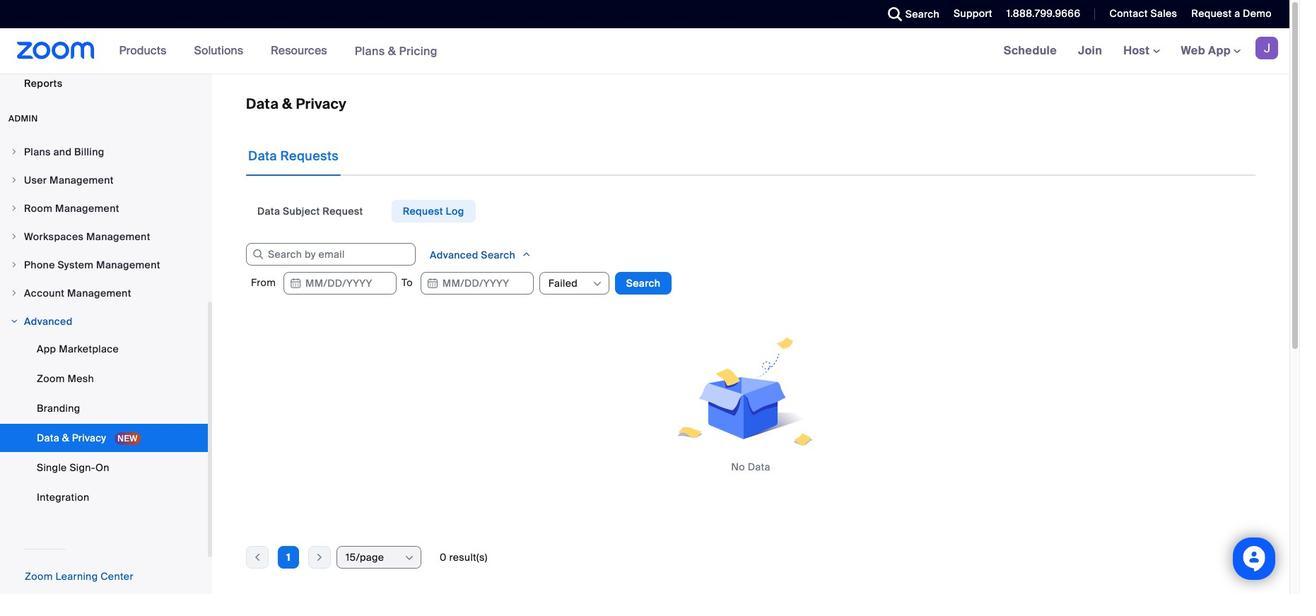 Task type: describe. For each thing, give the bounding box(es) containing it.
solutions
[[194, 43, 243, 58]]

zoom for zoom mesh
[[37, 373, 65, 385]]

host
[[1124, 43, 1153, 58]]

Search by email text field
[[246, 243, 416, 266]]

plans & pricing
[[355, 43, 438, 58]]

admin menu menu
[[0, 139, 208, 515]]

management for account management
[[67, 287, 131, 300]]

join link
[[1068, 28, 1113, 74]]

1 horizontal spatial search
[[626, 277, 661, 290]]

zoom logo image
[[17, 42, 94, 59]]

learning
[[55, 571, 98, 583]]

subject
[[283, 205, 320, 218]]

workspaces
[[24, 230, 84, 243]]

app inside advanced menu
[[37, 343, 56, 356]]

center
[[100, 571, 133, 583]]

side navigation navigation
[[0, 0, 212, 595]]

user management menu item
[[0, 167, 208, 194]]

right image inside advanced menu item
[[10, 317, 18, 326]]

request for request log
[[403, 205, 443, 218]]

no
[[731, 461, 745, 474]]

search inside advanced search dropdown button
[[481, 249, 515, 262]]

host button
[[1124, 43, 1160, 58]]

right image for plans
[[10, 148, 18, 156]]

products
[[119, 43, 166, 58]]

1 button
[[278, 547, 299, 569]]

reports link
[[0, 69, 208, 98]]

reports
[[24, 77, 63, 90]]

& inside product information navigation
[[388, 43, 396, 58]]

data down product information navigation
[[246, 95, 279, 113]]

right image for room
[[10, 204, 18, 213]]

user management
[[24, 174, 114, 187]]

management for workspaces management
[[86, 230, 150, 243]]

0
[[440, 551, 447, 564]]

integration
[[37, 491, 89, 504]]

meetings navigation
[[993, 28, 1290, 74]]

15/page button
[[346, 547, 403, 568]]

data subject request tab
[[246, 200, 374, 223]]

profile picture image
[[1256, 37, 1278, 59]]

zoom learning center link
[[25, 571, 133, 583]]

1 horizontal spatial search button
[[877, 0, 943, 28]]

plans for plans and billing
[[24, 146, 51, 158]]

to
[[402, 276, 416, 289]]

right image
[[10, 261, 18, 269]]

advanced search
[[430, 249, 518, 262]]

1.888.799.9666
[[1007, 7, 1081, 20]]

demo
[[1243, 7, 1272, 20]]

from
[[251, 276, 279, 289]]

single sign-on
[[37, 462, 109, 474]]

join
[[1078, 43, 1102, 58]]

room
[[24, 202, 53, 215]]

data requests tab
[[246, 136, 341, 176]]

zoom mesh
[[37, 373, 94, 385]]

product information navigation
[[109, 28, 448, 74]]

0 vertical spatial search
[[906, 8, 940, 21]]

on
[[95, 462, 109, 474]]

contact sales
[[1110, 7, 1177, 20]]

and
[[53, 146, 72, 158]]

app marketplace
[[37, 343, 119, 356]]

0 horizontal spatial search button
[[615, 272, 672, 295]]

plans for plans & pricing
[[355, 43, 385, 58]]

a
[[1235, 7, 1240, 20]]

room management menu item
[[0, 195, 208, 222]]

privacy inside advanced menu
[[72, 432, 106, 445]]

previous page image
[[247, 551, 268, 564]]

request log tab
[[391, 200, 476, 223]]

right image for user
[[10, 176, 18, 185]]

plans and billing menu item
[[0, 139, 208, 165]]

account management menu item
[[0, 280, 208, 307]]

management for room management
[[55, 202, 119, 215]]

resources
[[271, 43, 327, 58]]

advanced menu item
[[0, 308, 208, 335]]

log
[[446, 205, 464, 218]]

15/page
[[346, 551, 384, 564]]

solutions button
[[194, 28, 250, 74]]

right image for workspaces
[[10, 233, 18, 241]]

single sign-on link
[[0, 454, 208, 482]]

data & privacy inside advanced menu
[[37, 432, 109, 445]]

data for data & privacy link
[[37, 432, 59, 445]]

advanced search button
[[419, 243, 543, 267]]

request for request a demo
[[1192, 7, 1232, 20]]

0 vertical spatial privacy
[[296, 95, 347, 113]]

requests
[[280, 148, 339, 165]]



Task type: locate. For each thing, give the bounding box(es) containing it.
0 horizontal spatial advanced
[[24, 315, 73, 328]]

2 right image from the top
[[10, 176, 18, 185]]

advanced down the account at the left
[[24, 315, 73, 328]]

contact sales link
[[1099, 0, 1181, 28], [1110, 7, 1177, 20]]

3 right image from the top
[[10, 204, 18, 213]]

management up workspaces management
[[55, 202, 119, 215]]

app up zoom mesh
[[37, 343, 56, 356]]

1 vertical spatial privacy
[[72, 432, 106, 445]]

& left pricing
[[388, 43, 396, 58]]

right image inside user management menu item
[[10, 176, 18, 185]]

management up account management menu item
[[96, 259, 160, 272]]

failed
[[548, 277, 578, 290]]

plans & pricing link
[[355, 43, 438, 58], [355, 43, 438, 58]]

1 horizontal spatial show options image
[[592, 279, 603, 290]]

branding
[[37, 402, 80, 415]]

data for data requests tab
[[248, 148, 277, 165]]

app
[[1208, 43, 1231, 58], [37, 343, 56, 356]]

1
[[286, 551, 290, 564]]

zoom mesh link
[[0, 365, 208, 393]]

1 vertical spatial &
[[282, 95, 292, 113]]

search
[[906, 8, 940, 21], [481, 249, 515, 262], [626, 277, 661, 290]]

data & privacy link
[[0, 424, 208, 453]]

data for data subject request tab
[[257, 205, 280, 218]]

failed button
[[548, 273, 591, 294]]

account
[[24, 287, 65, 300]]

right image
[[10, 148, 18, 156], [10, 176, 18, 185], [10, 204, 18, 213], [10, 233, 18, 241], [10, 289, 18, 298], [10, 317, 18, 326]]

Date Picker text field
[[420, 272, 534, 295]]

banner containing products
[[0, 28, 1290, 74]]

privacy
[[296, 95, 347, 113], [72, 432, 106, 445]]

show options image left 0
[[404, 553, 415, 564]]

4 right image from the top
[[10, 233, 18, 241]]

2 horizontal spatial request
[[1192, 7, 1232, 20]]

& down the branding
[[62, 432, 69, 445]]

management down billing
[[50, 174, 114, 187]]

1 horizontal spatial &
[[282, 95, 292, 113]]

1 vertical spatial show options image
[[404, 553, 415, 564]]

support link
[[943, 0, 996, 28], [954, 7, 993, 20]]

data
[[246, 95, 279, 113], [248, 148, 277, 165], [257, 205, 280, 218], [37, 432, 59, 445], [748, 461, 770, 474]]

1 vertical spatial search
[[481, 249, 515, 262]]

data left subject
[[257, 205, 280, 218]]

right image inside workspaces management menu item
[[10, 233, 18, 241]]

admin
[[8, 113, 38, 124]]

data left requests
[[248, 148, 277, 165]]

workspaces management menu item
[[0, 223, 208, 250]]

app inside meetings navigation
[[1208, 43, 1231, 58]]

0 horizontal spatial app
[[37, 343, 56, 356]]

data inside advanced menu
[[37, 432, 59, 445]]

zoom for zoom learning center
[[25, 571, 53, 583]]

show options image for 15/page
[[404, 553, 415, 564]]

0 horizontal spatial request
[[323, 205, 363, 218]]

0 vertical spatial data & privacy
[[246, 95, 347, 113]]

2 vertical spatial &
[[62, 432, 69, 445]]

resources button
[[271, 28, 333, 74]]

right image inside "room management" menu item
[[10, 204, 18, 213]]

zoom left learning
[[25, 571, 53, 583]]

request left "log" on the top of the page
[[403, 205, 443, 218]]

data subject request
[[257, 205, 363, 218]]

1 vertical spatial plans
[[24, 146, 51, 158]]

web
[[1181, 43, 1205, 58]]

& inside advanced menu
[[62, 432, 69, 445]]

0 horizontal spatial search
[[481, 249, 515, 262]]

account management
[[24, 287, 131, 300]]

right image inside the plans and billing menu item
[[10, 148, 18, 156]]

right image inside account management menu item
[[10, 289, 18, 298]]

2 horizontal spatial &
[[388, 43, 396, 58]]

search button
[[877, 0, 943, 28], [615, 272, 672, 295]]

0 result(s)
[[440, 551, 488, 564]]

data & privacy up single sign-on
[[37, 432, 109, 445]]

zoom left mesh
[[37, 373, 65, 385]]

next page image
[[309, 551, 330, 564]]

0 horizontal spatial &
[[62, 432, 69, 445]]

data & privacy
[[246, 95, 347, 113], [37, 432, 109, 445]]

privacy up requests
[[296, 95, 347, 113]]

advanced for advanced search
[[430, 249, 478, 262]]

user
[[24, 174, 47, 187]]

2 horizontal spatial search
[[906, 8, 940, 21]]

1 horizontal spatial data & privacy
[[246, 95, 347, 113]]

request left a
[[1192, 7, 1232, 20]]

2 vertical spatial search
[[626, 277, 661, 290]]

management
[[50, 174, 114, 187], [55, 202, 119, 215], [86, 230, 150, 243], [96, 259, 160, 272], [67, 287, 131, 300]]

mesh
[[67, 373, 94, 385]]

& up data requests tab
[[282, 95, 292, 113]]

advanced
[[430, 249, 478, 262], [24, 315, 73, 328]]

show options image for failed
[[592, 279, 603, 290]]

0 horizontal spatial show options image
[[404, 553, 415, 564]]

plans inside product information navigation
[[355, 43, 385, 58]]

0 horizontal spatial privacy
[[72, 432, 106, 445]]

result(s)
[[449, 551, 488, 564]]

sign-
[[70, 462, 95, 474]]

1 vertical spatial app
[[37, 343, 56, 356]]

plans and billing
[[24, 146, 104, 158]]

web app button
[[1181, 43, 1241, 58]]

advanced inside menu item
[[24, 315, 73, 328]]

0 vertical spatial &
[[388, 43, 396, 58]]

zoom
[[37, 373, 65, 385], [25, 571, 53, 583]]

tabs of data requests tab list
[[246, 200, 476, 223]]

1 vertical spatial advanced
[[24, 315, 73, 328]]

show options image
[[592, 279, 603, 290], [404, 553, 415, 564]]

advanced up date picker text box
[[430, 249, 478, 262]]

1 horizontal spatial privacy
[[296, 95, 347, 113]]

pricing
[[399, 43, 438, 58]]

contact
[[1110, 7, 1148, 20]]

1 vertical spatial zoom
[[25, 571, 53, 583]]

request right subject
[[323, 205, 363, 218]]

management up advanced menu item
[[67, 287, 131, 300]]

billing
[[74, 146, 104, 158]]

schedule link
[[993, 28, 1068, 74]]

branding link
[[0, 395, 208, 423]]

request a demo
[[1192, 7, 1272, 20]]

web app
[[1181, 43, 1231, 58]]

0 vertical spatial zoom
[[37, 373, 65, 385]]

0 vertical spatial plans
[[355, 43, 385, 58]]

plans inside menu item
[[24, 146, 51, 158]]

schedule
[[1004, 43, 1057, 58]]

6 right image from the top
[[10, 317, 18, 326]]

0 vertical spatial app
[[1208, 43, 1231, 58]]

1 horizontal spatial plans
[[355, 43, 385, 58]]

phone system management
[[24, 259, 160, 272]]

plans
[[355, 43, 385, 58], [24, 146, 51, 158]]

phone
[[24, 259, 55, 272]]

sales
[[1151, 7, 1177, 20]]

data right no
[[748, 461, 770, 474]]

1 horizontal spatial app
[[1208, 43, 1231, 58]]

0 vertical spatial advanced
[[430, 249, 478, 262]]

management for user management
[[50, 174, 114, 187]]

no data
[[731, 461, 770, 474]]

1 vertical spatial data & privacy
[[37, 432, 109, 445]]

5 right image from the top
[[10, 289, 18, 298]]

0 horizontal spatial data & privacy
[[37, 432, 109, 445]]

phone system management menu item
[[0, 252, 208, 279]]

1 right image from the top
[[10, 148, 18, 156]]

single
[[37, 462, 67, 474]]

system
[[58, 259, 94, 272]]

products button
[[119, 28, 173, 74]]

up image
[[522, 247, 532, 262]]

app marketplace link
[[0, 335, 208, 363]]

support
[[954, 7, 993, 20]]

advanced for advanced
[[24, 315, 73, 328]]

workspaces management
[[24, 230, 150, 243]]

privacy up sign-
[[72, 432, 106, 445]]

1.888.799.9666 button
[[996, 0, 1084, 28], [1007, 7, 1081, 20]]

room management
[[24, 202, 119, 215]]

right image for account
[[10, 289, 18, 298]]

Date Picker text field
[[283, 272, 397, 295]]

advanced menu
[[0, 335, 208, 513]]

marketplace
[[59, 343, 119, 356]]

0 horizontal spatial plans
[[24, 146, 51, 158]]

0 vertical spatial show options image
[[592, 279, 603, 290]]

1 vertical spatial search button
[[615, 272, 672, 295]]

plans left and
[[24, 146, 51, 158]]

zoom inside advanced menu
[[37, 373, 65, 385]]

plans left pricing
[[355, 43, 385, 58]]

data inside 'tab list'
[[257, 205, 280, 218]]

data up single
[[37, 432, 59, 445]]

1 horizontal spatial advanced
[[430, 249, 478, 262]]

advanced inside dropdown button
[[430, 249, 478, 262]]

request
[[1192, 7, 1232, 20], [323, 205, 363, 218], [403, 205, 443, 218]]

0 vertical spatial search button
[[877, 0, 943, 28]]

zoom learning center
[[25, 571, 133, 583]]

integration link
[[0, 484, 208, 512]]

app right web
[[1208, 43, 1231, 58]]

request a demo link
[[1181, 0, 1290, 28], [1192, 7, 1272, 20]]

show options image right failed dropdown button
[[592, 279, 603, 290]]

&
[[388, 43, 396, 58], [282, 95, 292, 113], [62, 432, 69, 445]]

1 horizontal spatial request
[[403, 205, 443, 218]]

data requests
[[248, 148, 339, 165]]

banner
[[0, 28, 1290, 74]]

data & privacy up data requests tab
[[246, 95, 347, 113]]

request log
[[403, 205, 464, 218]]

management up phone system management menu item at the top of the page
[[86, 230, 150, 243]]



Task type: vqa. For each thing, say whether or not it's contained in the screenshot.
Advanced Search at the left top of the page
yes



